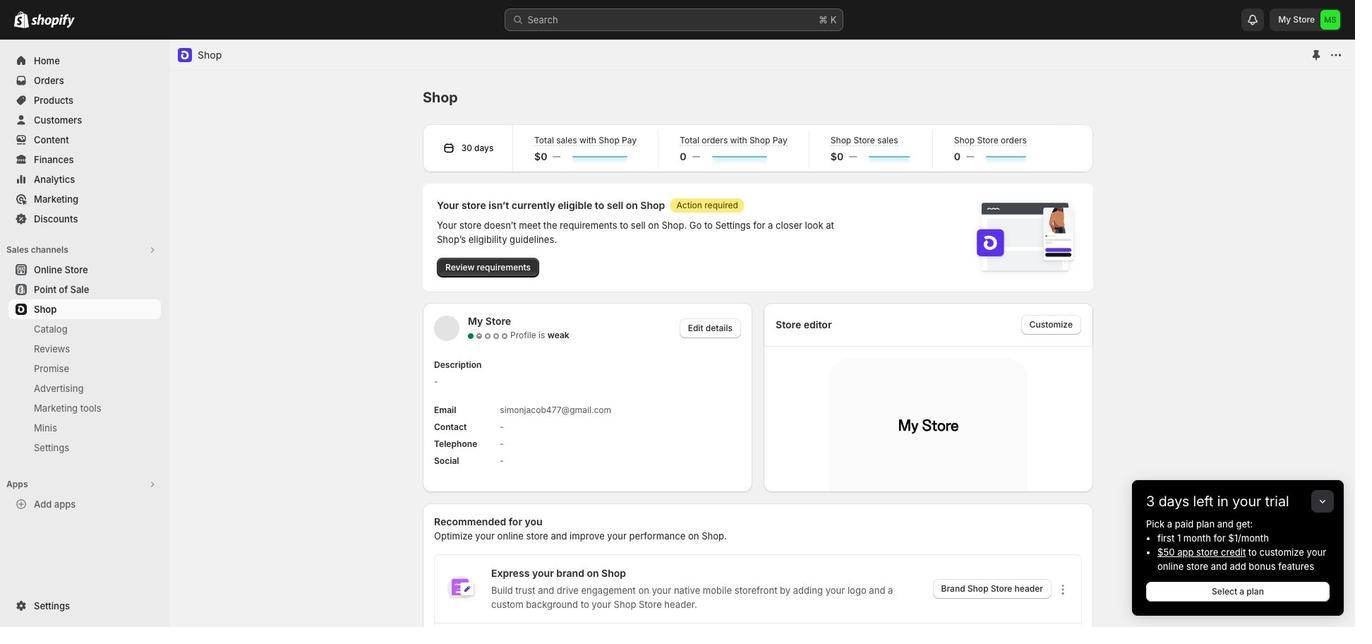 Task type: describe. For each thing, give the bounding box(es) containing it.
shopify image
[[31, 14, 75, 28]]

my store image
[[1321, 10, 1341, 30]]

fullscreen dialog
[[169, 40, 1355, 627]]

icon for shop image
[[178, 48, 192, 62]]



Task type: locate. For each thing, give the bounding box(es) containing it.
shopify image
[[14, 11, 29, 28]]



Task type: vqa. For each thing, say whether or not it's contained in the screenshot.
text box
no



